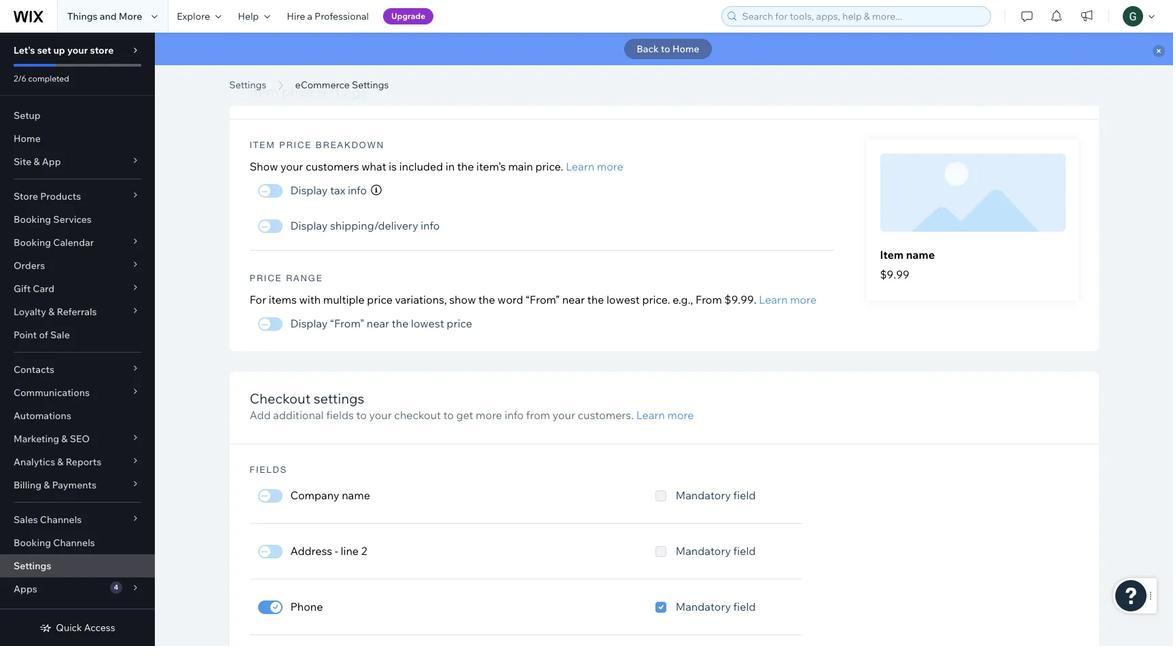 Task type: locate. For each thing, give the bounding box(es) containing it.
0 vertical spatial name
[[906, 248, 935, 262]]

contacts button
[[0, 358, 155, 381]]

0 vertical spatial display
[[290, 184, 328, 197]]

learn right the "customers."
[[636, 409, 665, 422]]

1 vertical spatial field
[[733, 544, 756, 558]]

site
[[14, 156, 31, 168]]

home down setup on the left top of page
[[14, 132, 41, 145]]

0 horizontal spatial lowest
[[411, 317, 444, 330]]

home
[[672, 43, 700, 55], [14, 132, 41, 145]]

1 mandatory from the top
[[676, 488, 731, 502]]

info inside checkout settings add additional fields to your checkout to get more info from your customers. learn more
[[505, 409, 524, 422]]

0 horizontal spatial name
[[342, 488, 370, 502]]

0 vertical spatial settings
[[317, 83, 367, 100]]

item's
[[476, 160, 506, 173]]

breakdown
[[316, 140, 385, 150]]

booking services link
[[0, 208, 155, 231]]

info
[[348, 184, 367, 197], [421, 219, 440, 232], [505, 409, 524, 422]]

is
[[389, 160, 397, 173]]

$9.99
[[880, 268, 910, 281]]

2 horizontal spatial to
[[661, 43, 670, 55]]

0 vertical spatial learn
[[566, 160, 594, 173]]

1 horizontal spatial name
[[906, 248, 935, 262]]

1 vertical spatial mandatory field
[[676, 544, 756, 558]]

lowest
[[607, 293, 640, 307], [411, 317, 444, 330]]

1 vertical spatial item
[[250, 140, 276, 150]]

display down with on the left of the page
[[290, 317, 328, 330]]

sales channels button
[[0, 508, 155, 531]]

settings up breakdown
[[317, 83, 367, 100]]

1 horizontal spatial price
[[367, 293, 393, 307]]

info left info tooltip icon
[[348, 184, 367, 197]]

2 horizontal spatial learn
[[759, 293, 788, 307]]

2 display from the top
[[290, 219, 328, 232]]

referrals
[[57, 306, 97, 318]]

show
[[250, 160, 278, 173]]

2 vertical spatial info
[[505, 409, 524, 422]]

0 vertical spatial channels
[[40, 514, 82, 526]]

1 horizontal spatial home
[[672, 43, 700, 55]]

2 vertical spatial learn
[[636, 409, 665, 422]]

2 vertical spatial field
[[733, 600, 756, 613]]

learn more link for checkout settings
[[636, 409, 694, 422]]

back to home alert
[[155, 33, 1173, 65]]

address - line 2
[[290, 544, 367, 558]]

things
[[67, 10, 98, 22]]

card
[[33, 283, 54, 295]]

with
[[299, 293, 321, 307]]

1 horizontal spatial price.
[[642, 293, 670, 307]]

variations,
[[395, 293, 447, 307]]

& inside popup button
[[34, 156, 40, 168]]

checkout settings add additional fields to your checkout to get more info from your customers. learn more
[[250, 390, 694, 422]]

ecommerce
[[229, 62, 371, 92], [295, 79, 350, 91]]

store
[[14, 190, 38, 202]]

analytics & reports
[[14, 456, 101, 468]]

info for display tax info
[[348, 184, 367, 197]]

sale
[[50, 329, 70, 341]]

3 booking from the top
[[14, 537, 51, 549]]

2 field from the top
[[733, 544, 756, 558]]

channels inside dropdown button
[[40, 514, 82, 526]]

3 field from the top
[[733, 600, 756, 613]]

info left from
[[505, 409, 524, 422]]

name for item name $9.99
[[906, 248, 935, 262]]

3 mandatory from the top
[[676, 600, 731, 613]]

1 vertical spatial settings
[[314, 390, 364, 407]]

& for marketing
[[61, 433, 68, 445]]

2 vertical spatial mandatory field
[[676, 600, 756, 613]]

1 horizontal spatial near
[[562, 293, 585, 307]]

your right up
[[67, 44, 88, 56]]

1 vertical spatial mandatory
[[676, 544, 731, 558]]

0 vertical spatial lowest
[[607, 293, 640, 307]]

gift
[[14, 283, 31, 295]]

1 horizontal spatial settings link
[[222, 78, 273, 92]]

automations
[[14, 410, 71, 422]]

billing & payments
[[14, 479, 96, 491]]

& for analytics
[[57, 456, 64, 468]]

0 vertical spatial near
[[562, 293, 585, 307]]

2 vertical spatial display
[[290, 317, 328, 330]]

0 horizontal spatial learn
[[566, 160, 594, 173]]

price up item price breakdown
[[282, 83, 313, 100]]

point of sale link
[[0, 323, 155, 346]]

explore
[[177, 10, 210, 22]]

learn right $9.99.
[[759, 293, 788, 307]]

info for display shipping/delivery info
[[421, 219, 440, 232]]

-
[[335, 544, 338, 558]]

1 display from the top
[[290, 184, 328, 197]]

price up display "from" near the lowest price
[[367, 293, 393, 307]]

& left "seo"
[[61, 433, 68, 445]]

let's
[[14, 44, 35, 56]]

site & app
[[14, 156, 61, 168]]

0 vertical spatial info
[[348, 184, 367, 197]]

1 vertical spatial home
[[14, 132, 41, 145]]

price
[[279, 140, 312, 150], [250, 273, 282, 283]]

booking up the orders at the left top of page
[[14, 236, 51, 249]]

0 horizontal spatial learn more link
[[566, 160, 623, 173]]

0 vertical spatial mandatory
[[676, 488, 731, 502]]

settings link
[[222, 78, 273, 92], [0, 554, 155, 577]]

2 mandatory field from the top
[[676, 544, 756, 558]]

home right back
[[672, 43, 700, 55]]

add
[[250, 409, 271, 422]]

display down display tax info
[[290, 219, 328, 232]]

1 mandatory field from the top
[[676, 488, 756, 502]]

0 vertical spatial mandatory field
[[676, 488, 756, 502]]

store
[[90, 44, 114, 56]]

price up customers
[[279, 140, 312, 150]]

settings up fields
[[314, 390, 364, 407]]

display
[[290, 184, 328, 197], [290, 219, 328, 232], [290, 317, 328, 330]]

1 vertical spatial price
[[367, 293, 393, 307]]

1 field from the top
[[733, 488, 756, 502]]

1 vertical spatial settings link
[[0, 554, 155, 577]]

0 horizontal spatial near
[[367, 317, 389, 330]]

& right loyalty
[[48, 306, 55, 318]]

booking down the sales
[[14, 537, 51, 549]]

0 horizontal spatial price.
[[535, 160, 563, 173]]

& left reports
[[57, 456, 64, 468]]

customers.
[[578, 409, 634, 422]]

seo
[[70, 433, 90, 445]]

1 vertical spatial info
[[421, 219, 440, 232]]

show
[[449, 293, 476, 307]]

app
[[42, 156, 61, 168]]

item for item price settings
[[250, 83, 279, 100]]

to
[[661, 43, 670, 55], [356, 409, 367, 422], [443, 409, 454, 422]]

0 vertical spatial item
[[250, 83, 279, 100]]

range
[[286, 273, 323, 283]]

from
[[526, 409, 550, 422]]

2 vertical spatial booking
[[14, 537, 51, 549]]

field for name
[[733, 488, 756, 502]]

billing
[[14, 479, 42, 491]]

0 vertical spatial "from"
[[526, 293, 560, 307]]

3 display from the top
[[290, 317, 328, 330]]

4
[[114, 583, 118, 592]]

"from" down multiple
[[330, 317, 364, 330]]

name inside item name $9.99
[[906, 248, 935, 262]]

to right fields
[[356, 409, 367, 422]]

1 vertical spatial channels
[[53, 537, 95, 549]]

the
[[457, 160, 474, 173], [478, 293, 495, 307], [587, 293, 604, 307], [392, 317, 409, 330]]

1 horizontal spatial "from"
[[526, 293, 560, 307]]

company
[[290, 488, 339, 502]]

quick access
[[56, 622, 115, 634]]

0 vertical spatial home
[[672, 43, 700, 55]]

name up $9.99
[[906, 248, 935, 262]]

sales channels
[[14, 514, 82, 526]]

display for display shipping/delivery info
[[290, 219, 328, 232]]

channels for sales channels
[[40, 514, 82, 526]]

2 booking from the top
[[14, 236, 51, 249]]

0 horizontal spatial home
[[14, 132, 41, 145]]

1 vertical spatial "from"
[[330, 317, 364, 330]]

item name $9.99
[[880, 248, 935, 281]]

mandatory field
[[676, 488, 756, 502], [676, 544, 756, 558], [676, 600, 756, 613]]

address
[[290, 544, 332, 558]]

services
[[53, 213, 92, 226]]

hire
[[287, 10, 305, 22]]

1 vertical spatial near
[[367, 317, 389, 330]]

2 vertical spatial item
[[880, 248, 904, 262]]

display tax info
[[290, 184, 367, 197]]

0 vertical spatial booking
[[14, 213, 51, 226]]

0 vertical spatial price.
[[535, 160, 563, 173]]

1 horizontal spatial info
[[421, 219, 440, 232]]

item
[[250, 83, 279, 100], [250, 140, 276, 150], [880, 248, 904, 262]]

& right site
[[34, 156, 40, 168]]

name right company on the bottom left of page
[[342, 488, 370, 502]]

home inside button
[[672, 43, 700, 55]]

0 vertical spatial field
[[733, 488, 756, 502]]

0 vertical spatial settings link
[[222, 78, 273, 92]]

ecommerce settings up breakdown
[[295, 79, 389, 91]]

of
[[39, 329, 48, 341]]

to inside the back to home button
[[661, 43, 670, 55]]

price.
[[535, 160, 563, 173], [642, 293, 670, 307]]

& right billing on the left bottom of page
[[44, 479, 50, 491]]

display for display "from" near the lowest price
[[290, 317, 328, 330]]

settings
[[376, 62, 475, 92], [229, 79, 266, 91], [352, 79, 389, 91], [14, 560, 51, 572]]

to right back
[[661, 43, 670, 55]]

"from" right word
[[526, 293, 560, 307]]

ecommerce settings down professional
[[229, 62, 475, 92]]

price
[[282, 83, 313, 100], [367, 293, 393, 307], [447, 317, 472, 330]]

let's set up your store
[[14, 44, 114, 56]]

quick access button
[[40, 622, 115, 634]]

1 vertical spatial name
[[342, 488, 370, 502]]

1 vertical spatial learn more link
[[759, 293, 817, 307]]

automations link
[[0, 404, 155, 427]]

lowest left e.g.,
[[607, 293, 640, 307]]

mandatory for name
[[676, 488, 731, 502]]

learn right main
[[566, 160, 594, 173]]

2 vertical spatial price
[[447, 317, 472, 330]]

customers
[[306, 160, 359, 173]]

to left get
[[443, 409, 454, 422]]

info tooltip image
[[371, 185, 382, 196]]

channels down sales channels dropdown button
[[53, 537, 95, 549]]

1 vertical spatial price.
[[642, 293, 670, 307]]

2 vertical spatial mandatory
[[676, 600, 731, 613]]

completed
[[28, 73, 69, 84]]

price. left e.g.,
[[642, 293, 670, 307]]

learn
[[566, 160, 594, 173], [759, 293, 788, 307], [636, 409, 665, 422]]

1 horizontal spatial to
[[443, 409, 454, 422]]

0 horizontal spatial to
[[356, 409, 367, 422]]

booking for booking calendar
[[14, 236, 51, 249]]

price up for
[[250, 273, 282, 283]]

0 vertical spatial learn more link
[[566, 160, 623, 173]]

booking inside dropdown button
[[14, 236, 51, 249]]

orders
[[14, 259, 45, 272]]

2 horizontal spatial info
[[505, 409, 524, 422]]

settings inside checkout settings add additional fields to your checkout to get more info from your customers. learn more
[[314, 390, 364, 407]]

2 vertical spatial learn more link
[[636, 409, 694, 422]]

help
[[238, 10, 259, 22]]

info right shipping/delivery
[[421, 219, 440, 232]]

upgrade button
[[383, 8, 434, 24]]

up
[[53, 44, 65, 56]]

2 horizontal spatial learn more link
[[759, 293, 817, 307]]

booking down the "store"
[[14, 213, 51, 226]]

2 horizontal spatial price
[[447, 317, 472, 330]]

1 vertical spatial booking
[[14, 236, 51, 249]]

your
[[67, 44, 88, 56], [281, 160, 303, 173], [369, 409, 392, 422], [553, 409, 575, 422]]

lowest down the variations,
[[411, 317, 444, 330]]

and
[[100, 10, 117, 22]]

professional
[[315, 10, 369, 22]]

mandatory field for -
[[676, 544, 756, 558]]

included
[[399, 160, 443, 173]]

2 mandatory from the top
[[676, 544, 731, 558]]

price. right main
[[535, 160, 563, 173]]

display left tax at the left top
[[290, 184, 328, 197]]

price down show
[[447, 317, 472, 330]]

1 horizontal spatial learn
[[636, 409, 665, 422]]

what
[[362, 160, 386, 173]]

0 horizontal spatial info
[[348, 184, 367, 197]]

channels up booking channels
[[40, 514, 82, 526]]

1 vertical spatial display
[[290, 219, 328, 232]]

learn more link for price range
[[759, 293, 817, 307]]

1 booking from the top
[[14, 213, 51, 226]]

1 horizontal spatial learn more link
[[636, 409, 694, 422]]

0 vertical spatial price
[[282, 83, 313, 100]]



Task type: describe. For each thing, give the bounding box(es) containing it.
mandatory for -
[[676, 544, 731, 558]]

products
[[40, 190, 81, 202]]

checkout
[[250, 390, 311, 407]]

display shipping/delivery info
[[290, 219, 440, 232]]

fields
[[326, 409, 354, 422]]

display for display tax info
[[290, 184, 328, 197]]

shipping/delivery
[[330, 219, 418, 232]]

your right from
[[553, 409, 575, 422]]

& for loyalty
[[48, 306, 55, 318]]

learn more link for item price breakdown
[[566, 160, 623, 173]]

display "from" near the lowest price
[[290, 317, 472, 330]]

marketing & seo
[[14, 433, 90, 445]]

your inside sidebar element
[[67, 44, 88, 56]]

setup
[[14, 109, 41, 122]]

for
[[250, 293, 266, 307]]

fields
[[250, 464, 287, 475]]

0 horizontal spatial "from"
[[330, 317, 364, 330]]

phone
[[290, 600, 323, 613]]

things and more
[[67, 10, 142, 22]]

booking calendar
[[14, 236, 94, 249]]

in
[[446, 160, 455, 173]]

hire a professional link
[[279, 0, 377, 33]]

booking calendar button
[[0, 231, 155, 254]]

booking services
[[14, 213, 92, 226]]

ecommerce down hire
[[229, 62, 371, 92]]

marketing & seo button
[[0, 427, 155, 450]]

help button
[[230, 0, 279, 33]]

item price settings
[[250, 83, 367, 100]]

word
[[498, 293, 523, 307]]

home inside sidebar element
[[14, 132, 41, 145]]

billing & payments button
[[0, 473, 155, 497]]

get
[[456, 409, 473, 422]]

site & app button
[[0, 150, 155, 173]]

sales
[[14, 514, 38, 526]]

1 vertical spatial lowest
[[411, 317, 444, 330]]

multiple
[[323, 293, 365, 307]]

upgrade
[[391, 11, 425, 21]]

settings inside sidebar element
[[14, 560, 51, 572]]

your left checkout
[[369, 409, 392, 422]]

loyalty
[[14, 306, 46, 318]]

your right show
[[281, 160, 303, 173]]

company name
[[290, 488, 370, 502]]

Search for tools, apps, help & more... field
[[738, 7, 986, 26]]

mandatory field for name
[[676, 488, 756, 502]]

line
[[341, 544, 359, 558]]

& for site
[[34, 156, 40, 168]]

name for company name
[[342, 488, 370, 502]]

reports
[[66, 456, 101, 468]]

loyalty & referrals button
[[0, 300, 155, 323]]

0 vertical spatial price
[[279, 140, 312, 150]]

a
[[307, 10, 312, 22]]

back to home
[[637, 43, 700, 55]]

e.g.,
[[673, 293, 693, 307]]

analytics
[[14, 456, 55, 468]]

store products button
[[0, 185, 155, 208]]

gift card button
[[0, 277, 155, 300]]

show your customers what is included in the item's main price. learn more
[[250, 160, 623, 173]]

booking for booking channels
[[14, 537, 51, 549]]

2
[[361, 544, 367, 558]]

1 vertical spatial price
[[250, 273, 282, 283]]

point
[[14, 329, 37, 341]]

learn inside checkout settings add additional fields to your checkout to get more info from your customers. learn more
[[636, 409, 665, 422]]

store products
[[14, 190, 81, 202]]

1 horizontal spatial lowest
[[607, 293, 640, 307]]

loyalty & referrals
[[14, 306, 97, 318]]

gift card
[[14, 283, 54, 295]]

ecommerce up item price breakdown
[[295, 79, 350, 91]]

from
[[696, 293, 722, 307]]

tax
[[330, 184, 345, 197]]

communications
[[14, 387, 90, 399]]

set
[[37, 44, 51, 56]]

0 horizontal spatial price
[[282, 83, 313, 100]]

channels for booking channels
[[53, 537, 95, 549]]

contacts
[[14, 363, 54, 376]]

0 horizontal spatial settings link
[[0, 554, 155, 577]]

field for -
[[733, 544, 756, 558]]

3 mandatory field from the top
[[676, 600, 756, 613]]

point of sale
[[14, 329, 70, 341]]

hire a professional
[[287, 10, 369, 22]]

price range
[[250, 273, 323, 283]]

& for billing
[[44, 479, 50, 491]]

2/6 completed
[[14, 73, 69, 84]]

item inside item name $9.99
[[880, 248, 904, 262]]

main
[[508, 160, 533, 173]]

for items with multiple price variations, show the word "from" near the lowest price. e.g., from $9.99. learn more
[[250, 293, 817, 307]]

item for item price breakdown
[[250, 140, 276, 150]]

back
[[637, 43, 659, 55]]

booking for booking services
[[14, 213, 51, 226]]

back to home button
[[624, 39, 712, 59]]

items
[[269, 293, 297, 307]]

booking channels
[[14, 537, 95, 549]]

more
[[119, 10, 142, 22]]

marketing
[[14, 433, 59, 445]]

sidebar element
[[0, 33, 155, 646]]

apps
[[14, 583, 37, 595]]

1 vertical spatial learn
[[759, 293, 788, 307]]



Task type: vqa. For each thing, say whether or not it's contained in the screenshot.
Billing & Payments
yes



